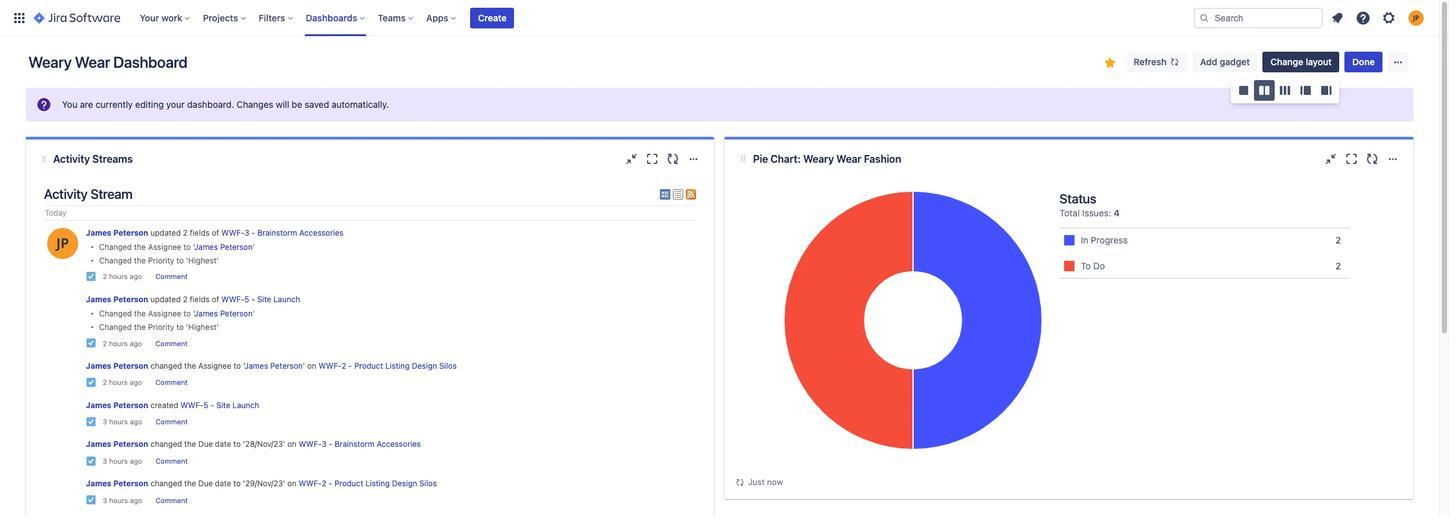 Task type: locate. For each thing, give the bounding box(es) containing it.
silos
[[439, 361, 457, 371], [420, 479, 437, 488]]

0 horizontal spatial accessories
[[299, 228, 344, 237]]

date
[[215, 439, 231, 449], [215, 479, 231, 488]]

1 vertical spatial due
[[198, 479, 213, 488]]

'highest' inside james peterson updated 2 fields of wwf-5 - site launch changed the assignee to ' james peterson ' changed the priority to 'highest'
[[186, 323, 219, 332]]

2 'highest' from the top
[[186, 323, 219, 332]]

1 priority from the top
[[148, 256, 174, 266]]

2 hours from the top
[[109, 340, 128, 347]]

1 horizontal spatial site
[[257, 294, 271, 304]]

jira software image
[[34, 10, 120, 26], [34, 10, 120, 26]]

of inside james peterson updated 2 fields of wwf-3 - brainstorm accessories changed the assignee to ' james peterson ' changed the priority to 'highest'
[[212, 228, 219, 237]]

1 vertical spatial fields
[[190, 294, 210, 304]]

due down james peterson created wwf-5 - site launch at the left
[[198, 439, 213, 449]]

1 date from the top
[[215, 439, 231, 449]]

3
[[245, 228, 249, 237], [103, 418, 107, 426], [322, 439, 327, 449], [103, 457, 107, 465], [103, 497, 107, 504]]

brainstorm
[[257, 228, 297, 237], [335, 439, 375, 449]]

ago for changed the due date to '29/nov/23' on
[[130, 497, 142, 504]]

2 vertical spatial 3 hours ago
[[103, 497, 142, 504]]

activity up today
[[44, 186, 88, 202]]

2 due from the top
[[198, 479, 213, 488]]

ago for changed the due date to '28/nov/23' on
[[130, 457, 142, 465]]

more actions for pie chart: weary wear fashion gadget image
[[1386, 151, 1401, 167]]

2 updated from the top
[[150, 294, 181, 304]]

1 vertical spatial changed
[[150, 439, 182, 449]]

1 vertical spatial assignee
[[148, 309, 181, 318]]

wear
[[75, 53, 110, 71], [837, 153, 862, 165]]

2 vertical spatial changed
[[150, 479, 182, 488]]

of inside james peterson updated 2 fields of wwf-5 - site launch changed the assignee to ' james peterson ' changed the priority to 'highest'
[[212, 294, 219, 304]]

fields inside james peterson updated 2 fields of wwf-3 - brainstorm accessories changed the assignee to ' james peterson ' changed the priority to 'highest'
[[190, 228, 210, 237]]

2
[[183, 228, 188, 237], [1336, 234, 1342, 245], [1336, 260, 1342, 271], [103, 273, 107, 281], [183, 294, 188, 304], [103, 340, 107, 347], [342, 361, 346, 371], [103, 379, 107, 387], [322, 479, 327, 488]]

5 inside james peterson updated 2 fields of wwf-5 - site launch changed the assignee to ' james peterson ' changed the priority to 'highest'
[[245, 294, 249, 304]]

changed for changed the due date to '29/nov/23' on
[[150, 479, 182, 488]]

changed
[[99, 242, 132, 252], [99, 256, 132, 266], [99, 309, 132, 318], [99, 323, 132, 332]]

'
[[193, 242, 194, 252], [253, 242, 255, 252], [193, 309, 194, 318], [253, 309, 255, 318], [243, 361, 245, 371], [303, 361, 305, 371]]

apps
[[426, 12, 449, 23]]

2 inside james peterson updated 2 fields of wwf-5 - site launch changed the assignee to ' james peterson ' changed the priority to 'highest'
[[183, 294, 188, 304]]

2 task image from the top
[[86, 495, 96, 505]]

launch
[[274, 294, 300, 304], [233, 400, 259, 410]]

0 horizontal spatial brainstorm
[[257, 228, 297, 237]]

pie
[[753, 153, 768, 165]]

- inside james peterson updated 2 fields of wwf-5 - site launch changed the assignee to ' james peterson ' changed the priority to 'highest'
[[252, 294, 255, 304]]

0 horizontal spatial 5
[[204, 400, 208, 410]]

0 vertical spatial brainstorm
[[257, 228, 297, 237]]

3 comment from the top
[[155, 379, 188, 387]]

fashion
[[864, 153, 902, 165]]

3 2 hours ago from the top
[[103, 379, 142, 387]]

two columns image
[[1257, 83, 1273, 98]]

0 vertical spatial wwf-5 - site launch link
[[221, 294, 300, 304]]

0 horizontal spatial silos
[[420, 479, 437, 488]]

weary right chart:
[[803, 153, 834, 165]]

priority
[[148, 256, 174, 266], [148, 323, 174, 332]]

1 vertical spatial activity
[[44, 186, 88, 202]]

1 vertical spatial weary
[[803, 153, 834, 165]]

1 updated from the top
[[150, 228, 181, 237]]

the
[[134, 242, 146, 252], [134, 256, 146, 266], [134, 309, 146, 318], [134, 323, 146, 332], [184, 361, 196, 371], [184, 439, 196, 449], [184, 479, 196, 488]]

6 hours from the top
[[109, 497, 128, 504]]

0 vertical spatial due
[[198, 439, 213, 449]]

minimize activity streams image
[[624, 151, 640, 167]]

launch inside james peterson updated 2 fields of wwf-5 - site launch changed the assignee to ' james peterson ' changed the priority to 'highest'
[[274, 294, 300, 304]]

2 comment link from the top
[[155, 340, 188, 347]]

priority inside james peterson updated 2 fields of wwf-5 - site launch changed the assignee to ' james peterson ' changed the priority to 'highest'
[[148, 323, 174, 332]]

james peterson created wwf-5 - site launch
[[86, 400, 259, 410]]

updated for wwf-3 - brainstorm accessories
[[150, 228, 181, 237]]

2 hours ago for updated 2 fields of
[[103, 340, 142, 347]]

james peterson changed the assignee to ' james peterson ' on wwf-2 - product listing design silos
[[86, 361, 457, 371]]

wear left "fashion"
[[837, 153, 862, 165]]

refresh image
[[1170, 57, 1180, 67]]

3 changed from the top
[[150, 479, 182, 488]]

james
[[86, 228, 111, 237], [194, 242, 218, 252], [86, 294, 111, 304], [194, 309, 218, 318], [86, 361, 111, 371], [245, 361, 268, 371], [86, 400, 111, 410], [86, 439, 111, 449], [86, 479, 111, 488]]

0 vertical spatial silos
[[439, 361, 457, 371]]

dashboards button
[[302, 7, 370, 28]]

0 vertical spatial product
[[354, 361, 383, 371]]

1 vertical spatial updated
[[150, 294, 181, 304]]

due for '29/nov/23'
[[198, 479, 213, 488]]

2 task image from the top
[[86, 377, 96, 388]]

due left '29/nov/23'
[[198, 479, 213, 488]]

0 horizontal spatial site
[[216, 400, 230, 410]]

task image for changed the due date to '28/nov/23' on
[[86, 456, 96, 466]]

5 right created
[[204, 400, 208, 410]]

one column image
[[1236, 83, 1252, 98]]

streams
[[92, 153, 133, 165]]

task image
[[86, 271, 96, 282], [86, 495, 96, 505]]

peterson
[[113, 228, 148, 237], [220, 242, 253, 252], [113, 294, 148, 304], [220, 309, 253, 318], [113, 361, 148, 371], [270, 361, 303, 371], [113, 400, 148, 410], [113, 439, 148, 449], [113, 479, 148, 488]]

2 2 hours ago from the top
[[103, 340, 142, 347]]

0 vertical spatial 5
[[245, 294, 249, 304]]

3 task image from the top
[[86, 417, 96, 427]]

wwf- inside james peterson updated 2 fields of wwf-5 - site launch changed the assignee to ' james peterson ' changed the priority to 'highest'
[[221, 294, 245, 304]]

hours
[[109, 273, 128, 281], [109, 340, 128, 347], [109, 379, 128, 387], [109, 418, 128, 426], [109, 457, 128, 465], [109, 497, 128, 504]]

0 horizontal spatial launch
[[233, 400, 259, 410]]

wwf-2 - product listing design silos link
[[319, 361, 457, 371], [299, 479, 437, 488]]

1 vertical spatial on
[[287, 439, 297, 449]]

5
[[245, 294, 249, 304], [204, 400, 208, 410]]

currently
[[96, 99, 133, 110]]

wwf-
[[221, 228, 245, 237], [221, 294, 245, 304], [319, 361, 342, 371], [181, 400, 204, 410], [299, 439, 322, 449], [299, 479, 322, 488]]

hours for changed the due date to '28/nov/23' on
[[109, 457, 128, 465]]

assignee inside james peterson updated 2 fields of wwf-5 - site launch changed the assignee to ' james peterson ' changed the priority to 'highest'
[[148, 309, 181, 318]]

0 vertical spatial updated
[[150, 228, 181, 237]]

due for '28/nov/23'
[[198, 439, 213, 449]]

changed
[[150, 361, 182, 371], [150, 439, 182, 449], [150, 479, 182, 488]]

comment for updated 2 fields of
[[155, 340, 188, 347]]

star weary wear dashboard image
[[1102, 55, 1118, 70]]

1 horizontal spatial 5
[[245, 294, 249, 304]]

0 vertical spatial changed
[[150, 361, 182, 371]]

changes
[[237, 99, 273, 110]]

ago
[[130, 273, 142, 281], [130, 340, 142, 347], [130, 379, 142, 387], [130, 418, 142, 426], [130, 457, 142, 465], [130, 497, 142, 504]]

wear up are
[[75, 53, 110, 71]]

0 vertical spatial fields
[[190, 228, 210, 237]]

of for wwf-3 - brainstorm accessories
[[212, 228, 219, 237]]

1 vertical spatial 2 hours ago
[[103, 340, 142, 347]]

updated inside james peterson updated 2 fields of wwf-3 - brainstorm accessories changed the assignee to ' james peterson ' changed the priority to 'highest'
[[150, 228, 181, 237]]

0 vertical spatial 2 hours ago
[[103, 273, 142, 281]]

weary
[[28, 53, 72, 71], [803, 153, 834, 165]]

5 comment from the top
[[156, 457, 188, 465]]

1 horizontal spatial launch
[[274, 294, 300, 304]]

2 comment from the top
[[155, 340, 188, 347]]

assignee inside james peterson updated 2 fields of wwf-3 - brainstorm accessories changed the assignee to ' james peterson ' changed the priority to 'highest'
[[148, 242, 181, 252]]

0 horizontal spatial wear
[[75, 53, 110, 71]]

0 vertical spatial date
[[215, 439, 231, 449]]

listing
[[385, 361, 410, 371], [366, 479, 390, 488]]

5 down james peterson updated 2 fields of wwf-3 - brainstorm accessories changed the assignee to ' james peterson ' changed the priority to 'highest'
[[245, 294, 249, 304]]

1 horizontal spatial silos
[[439, 361, 457, 371]]

hours for updated 2 fields of
[[109, 340, 128, 347]]

to do link
[[1081, 260, 1336, 273]]

james peterson changed the due date to '28/nov/23' on wwf-3 - brainstorm accessories
[[86, 439, 421, 449]]

comment for created
[[156, 418, 188, 426]]

three columns image
[[1278, 83, 1293, 98]]

4 comment from the top
[[156, 418, 188, 426]]

peterson for james peterson changed the due date to '28/nov/23' on wwf-3 - brainstorm accessories
[[113, 439, 148, 449]]

1 vertical spatial date
[[215, 479, 231, 488]]

updated for wwf-5 - site launch
[[150, 294, 181, 304]]

4 task image from the top
[[86, 456, 96, 466]]

1 vertical spatial site
[[216, 400, 230, 410]]

3 3 hours ago from the top
[[103, 497, 142, 504]]

fields inside james peterson updated 2 fields of wwf-5 - site launch changed the assignee to ' james peterson ' changed the priority to 'highest'
[[190, 294, 210, 304]]

task image
[[86, 338, 96, 348], [86, 377, 96, 388], [86, 417, 96, 427], [86, 456, 96, 466]]

0 vertical spatial wear
[[75, 53, 110, 71]]

6 comment link from the top
[[156, 497, 188, 504]]

work
[[161, 12, 182, 23]]

projects button
[[199, 7, 251, 28]]

0 vertical spatial assignee
[[148, 242, 181, 252]]

james for james peterson updated 2 fields of wwf-5 - site launch changed the assignee to ' james peterson ' changed the priority to 'highest'
[[86, 294, 111, 304]]

james for james peterson changed the due date to '29/nov/23' on wwf-2 - product listing design silos
[[86, 479, 111, 488]]

2 changed from the top
[[150, 439, 182, 449]]

2 date from the top
[[215, 479, 231, 488]]

0 vertical spatial site
[[257, 294, 271, 304]]

1 2 hours ago from the top
[[103, 273, 142, 281]]

1 vertical spatial task image
[[86, 495, 96, 505]]

2 priority from the top
[[148, 323, 174, 332]]

add
[[1201, 56, 1218, 67]]

hours for created
[[109, 418, 128, 426]]

1 horizontal spatial accessories
[[377, 439, 421, 449]]

1 vertical spatial 'highest'
[[186, 323, 219, 332]]

4 changed from the top
[[99, 323, 132, 332]]

1 of from the top
[[212, 228, 219, 237]]

0 horizontal spatial weary
[[28, 53, 72, 71]]

comment link for changed the assignee to '
[[155, 379, 188, 387]]

0 vertical spatial weary
[[28, 53, 72, 71]]

3 inside james peterson updated 2 fields of wwf-3 - brainstorm accessories changed the assignee to ' james peterson ' changed the priority to 'highest'
[[245, 228, 249, 237]]

6 comment from the top
[[156, 497, 188, 504]]

0 vertical spatial 3 hours ago
[[103, 418, 142, 426]]

task image for updated 2 fields of
[[86, 338, 96, 348]]

activity up activity stream
[[53, 153, 90, 165]]

you
[[62, 99, 78, 110]]

0 vertical spatial priority
[[148, 256, 174, 266]]

3 for changed the due date to '29/nov/23' on
[[103, 497, 107, 504]]

to
[[1081, 260, 1091, 271]]

priority inside james peterson updated 2 fields of wwf-3 - brainstorm accessories changed the assignee to ' james peterson ' changed the priority to 'highest'
[[148, 256, 174, 266]]

5 comment link from the top
[[156, 457, 188, 465]]

now
[[767, 477, 783, 487]]

you are currently editing your dashboard. changes will be saved automatically.
[[62, 99, 389, 110]]

0 vertical spatial of
[[212, 228, 219, 237]]

1 vertical spatial of
[[212, 294, 219, 304]]

comment
[[155, 273, 188, 281], [155, 340, 188, 347], [155, 379, 188, 387], [156, 418, 188, 426], [156, 457, 188, 465], [156, 497, 188, 504]]

1 'highest' from the top
[[186, 256, 219, 266]]

0 vertical spatial wwf-3 - brainstorm accessories link
[[221, 228, 344, 237]]

1 vertical spatial brainstorm
[[335, 439, 375, 449]]

4 hours from the top
[[109, 418, 128, 426]]

refresh activity streams image
[[666, 151, 681, 167]]

'highest'
[[186, 256, 219, 266], [186, 323, 219, 332]]

wwf-5 - site launch link for updated 2 fields of
[[221, 294, 300, 304]]

1 comment link from the top
[[155, 273, 188, 281]]

1 horizontal spatial weary
[[803, 153, 834, 165]]

fields
[[190, 228, 210, 237], [190, 294, 210, 304]]

0 vertical spatial accessories
[[299, 228, 344, 237]]

1 task image from the top
[[86, 271, 96, 282]]

on
[[307, 361, 316, 371], [287, 439, 297, 449], [287, 479, 297, 488]]

more actions for activity streams gadget image
[[686, 151, 702, 167]]

updated inside james peterson updated 2 fields of wwf-5 - site launch changed the assignee to ' james peterson ' changed the priority to 'highest'
[[150, 294, 181, 304]]

wwf-5 - site launch link
[[221, 294, 300, 304], [181, 400, 259, 410]]

2 vertical spatial 2 hours ago
[[103, 379, 142, 387]]

2 of from the top
[[212, 294, 219, 304]]

james peterson updated 2 fields of wwf-3 - brainstorm accessories changed the assignee to ' james peterson ' changed the priority to 'highest'
[[86, 228, 344, 266]]

1 vertical spatial priority
[[148, 323, 174, 332]]

comment link
[[155, 273, 188, 281], [155, 340, 188, 347], [155, 379, 188, 387], [156, 418, 188, 426], [156, 457, 188, 465], [156, 497, 188, 504]]

2 hours ago
[[103, 273, 142, 281], [103, 340, 142, 347], [103, 379, 142, 387]]

5 hours from the top
[[109, 457, 128, 465]]

chart:
[[771, 153, 801, 165]]

date left '29/nov/23'
[[215, 479, 231, 488]]

james peterson image
[[47, 228, 78, 259]]

an arrow curved in a circular way on the button that refreshes the dashboard image
[[735, 477, 746, 488]]

1 vertical spatial wwf-3 - brainstorm accessories link
[[299, 439, 421, 449]]

be
[[292, 99, 302, 110]]

peterson for james peterson updated 2 fields of wwf-3 - brainstorm accessories changed the assignee to ' james peterson ' changed the priority to 'highest'
[[113, 228, 148, 237]]

1 due from the top
[[198, 439, 213, 449]]

1 vertical spatial listing
[[366, 479, 390, 488]]

design
[[412, 361, 437, 371], [392, 479, 417, 488]]

accessories
[[299, 228, 344, 237], [377, 439, 421, 449]]

date left '28/nov/23'
[[215, 439, 231, 449]]

1 task image from the top
[[86, 338, 96, 348]]

3 for changed the due date to '28/nov/23' on
[[103, 457, 107, 465]]

status
[[1060, 191, 1097, 206]]

1 comment from the top
[[155, 273, 188, 281]]

- inside james peterson updated 2 fields of wwf-3 - brainstorm accessories changed the assignee to ' james peterson ' changed the priority to 'highest'
[[252, 228, 255, 237]]

activity for activity streams
[[53, 153, 90, 165]]

2 3 hours ago from the top
[[103, 457, 142, 465]]

1 vertical spatial design
[[392, 479, 417, 488]]

site inside james peterson updated 2 fields of wwf-5 - site launch changed the assignee to ' james peterson ' changed the priority to 'highest'
[[257, 294, 271, 304]]

1 vertical spatial launch
[[233, 400, 259, 410]]

1 vertical spatial accessories
[[377, 439, 421, 449]]

create button
[[471, 7, 515, 28]]

3 comment link from the top
[[155, 379, 188, 387]]

1 horizontal spatial wear
[[837, 153, 862, 165]]

weary up the you
[[28, 53, 72, 71]]

wwf-3 - brainstorm accessories link
[[221, 228, 344, 237], [299, 439, 421, 449]]

add gadget
[[1201, 56, 1250, 67]]

date for '28/nov/23'
[[215, 439, 231, 449]]

2 fields from the top
[[190, 294, 210, 304]]

just now
[[748, 477, 783, 487]]

2 inside james peterson updated 2 fields of wwf-3 - brainstorm accessories changed the assignee to ' james peterson ' changed the priority to 'highest'
[[183, 228, 188, 237]]

james peterson link
[[86, 228, 148, 237], [194, 242, 253, 252], [86, 294, 148, 304], [194, 309, 253, 318], [86, 361, 148, 371], [245, 361, 303, 371], [86, 400, 148, 410], [86, 439, 148, 449], [86, 479, 148, 488]]

layout
[[1306, 56, 1332, 67]]

1 3 hours ago from the top
[[103, 418, 142, 426]]

to
[[183, 242, 191, 252], [177, 256, 184, 266], [183, 309, 191, 318], [177, 323, 184, 332], [234, 361, 241, 371], [233, 439, 241, 449], [233, 479, 241, 488]]

wwf-3 - brainstorm accessories link for changed the due date to '28/nov/23' on
[[299, 439, 421, 449]]

projects
[[203, 12, 238, 23]]

0 vertical spatial activity
[[53, 153, 90, 165]]

0 vertical spatial listing
[[385, 361, 410, 371]]

-
[[252, 228, 255, 237], [252, 294, 255, 304], [349, 361, 352, 371], [211, 400, 214, 410], [329, 439, 333, 449], [329, 479, 332, 488]]

0 vertical spatial task image
[[86, 271, 96, 282]]

1 vertical spatial 3 hours ago
[[103, 457, 142, 465]]

wwf-5 - site launch link for created
[[181, 400, 259, 410]]

Search field
[[1194, 7, 1324, 28]]

3 hours from the top
[[109, 379, 128, 387]]

4 comment link from the top
[[156, 418, 188, 426]]

filters
[[259, 12, 285, 23]]

'highest' inside james peterson updated 2 fields of wwf-3 - brainstorm accessories changed the assignee to ' james peterson ' changed the priority to 'highest'
[[186, 256, 219, 266]]

2 hours ago for changed the assignee to '
[[103, 379, 142, 387]]

0 vertical spatial 'highest'
[[186, 256, 219, 266]]

updated
[[150, 228, 181, 237], [150, 294, 181, 304]]

1 horizontal spatial brainstorm
[[335, 439, 375, 449]]

0 vertical spatial launch
[[274, 294, 300, 304]]

2 vertical spatial on
[[287, 479, 297, 488]]

dashboards
[[306, 12, 357, 23]]

1 fields from the top
[[190, 228, 210, 237]]

banner
[[0, 0, 1440, 36]]

1 vertical spatial wwf-5 - site launch link
[[181, 400, 259, 410]]



Task type: describe. For each thing, give the bounding box(es) containing it.
peterson for james peterson changed the due date to '29/nov/23' on wwf-2 - product listing design silos
[[113, 479, 148, 488]]

status total issues: 4
[[1060, 191, 1120, 218]]

today
[[45, 208, 67, 218]]

0 vertical spatial on
[[307, 361, 316, 371]]

1 vertical spatial wwf-2 - product listing design silos link
[[299, 479, 437, 488]]

james for james peterson updated 2 fields of wwf-3 - brainstorm accessories changed the assignee to ' james peterson ' changed the priority to 'highest'
[[86, 228, 111, 237]]

0 vertical spatial design
[[412, 361, 437, 371]]

brainstorm inside james peterson updated 2 fields of wwf-3 - brainstorm accessories changed the assignee to ' james peterson ' changed the priority to 'highest'
[[257, 228, 297, 237]]

peterson for james peterson created wwf-5 - site launch
[[113, 400, 148, 410]]

comment link for changed the due date to '28/nov/23' on
[[156, 457, 188, 465]]

task image for changed the assignee to '
[[86, 377, 96, 388]]

fields for wwf-3 - brainstorm accessories
[[190, 228, 210, 237]]

activity for activity stream
[[44, 186, 88, 202]]

james peterson changed the due date to '29/nov/23' on wwf-2 - product listing design silos
[[86, 479, 437, 488]]

filters button
[[255, 7, 298, 28]]

of for wwf-5 - site launch
[[212, 294, 219, 304]]

appswitcher icon image
[[12, 10, 27, 26]]

4
[[1114, 207, 1120, 218]]

progress
[[1091, 234, 1128, 245]]

will
[[276, 99, 289, 110]]

maximize activity streams image
[[645, 151, 661, 167]]

'highest' for wwf-5 - site launch
[[186, 323, 219, 332]]

done link
[[1345, 52, 1383, 72]]

peterson for james peterson updated 2 fields of wwf-5 - site launch changed the assignee to ' james peterson ' changed the priority to 'highest'
[[113, 294, 148, 304]]

refresh button
[[1126, 52, 1188, 72]]

created
[[150, 400, 178, 410]]

issues:
[[1083, 207, 1112, 218]]

comment link for changed the due date to '29/nov/23' on
[[156, 497, 188, 504]]

your
[[166, 99, 185, 110]]

notifications image
[[1330, 10, 1346, 26]]

3 hours ago for changed the due date to '28/nov/23' on
[[103, 457, 142, 465]]

assignee for wwf-3 - brainstorm accessories
[[148, 242, 181, 252]]

james for james peterson changed the due date to '28/nov/23' on wwf-3 - brainstorm accessories
[[86, 439, 111, 449]]

on for changed the due date to '28/nov/23' on
[[287, 439, 297, 449]]

more dashboard actions image
[[1391, 54, 1406, 70]]

1 changed from the top
[[99, 242, 132, 252]]

total
[[1060, 207, 1080, 218]]

3 for created
[[103, 418, 107, 426]]

'28/nov/23'
[[243, 439, 285, 449]]

in progress link
[[1081, 234, 1336, 247]]

dashboard
[[113, 53, 188, 71]]

create
[[478, 12, 507, 23]]

right sidebar image
[[1319, 83, 1335, 98]]

help image
[[1356, 10, 1371, 26]]

wwf-3 - brainstorm accessories link for updated 2 fields of
[[221, 228, 344, 237]]

to do
[[1081, 260, 1105, 271]]

settings image
[[1382, 10, 1397, 26]]

left sidebar image
[[1298, 83, 1314, 98]]

maximize pie chart: weary wear fashion image
[[1344, 151, 1360, 167]]

james peterson updated 2 fields of wwf-5 - site launch changed the assignee to ' james peterson ' changed the priority to 'highest'
[[86, 294, 300, 332]]

gadget
[[1220, 56, 1250, 67]]

comment link for created
[[156, 418, 188, 426]]

done
[[1353, 56, 1375, 67]]

change layout
[[1271, 56, 1332, 67]]

activity stream
[[44, 186, 133, 202]]

james for james peterson changed the assignee to ' james peterson ' on wwf-2 - product listing design silos
[[86, 361, 111, 371]]

activity streams
[[53, 153, 133, 165]]

changed for changed the due date to '28/nov/23' on
[[150, 439, 182, 449]]

apps button
[[423, 7, 461, 28]]

'highest' for wwf-3 - brainstorm accessories
[[186, 256, 219, 266]]

2 changed from the top
[[99, 256, 132, 266]]

saved
[[305, 99, 329, 110]]

wwf- inside james peterson updated 2 fields of wwf-3 - brainstorm accessories changed the assignee to ' james peterson ' changed the priority to 'highest'
[[221, 228, 245, 237]]

task image for created
[[86, 417, 96, 427]]

priority for wwf-5 - site launch
[[148, 323, 174, 332]]

james for james peterson created wwf-5 - site launch
[[86, 400, 111, 410]]

ago for changed the assignee to '
[[130, 379, 142, 387]]

your work button
[[136, 7, 195, 28]]

are
[[80, 99, 93, 110]]

1 hours from the top
[[109, 273, 128, 281]]

ago for updated 2 fields of
[[130, 340, 142, 347]]

change layout button
[[1263, 52, 1340, 72]]

just
[[748, 477, 765, 487]]

dashboard.
[[187, 99, 234, 110]]

3 hours ago for changed the due date to '29/nov/23' on
[[103, 497, 142, 504]]

your profile and settings image
[[1409, 10, 1424, 26]]

banner containing your work
[[0, 0, 1440, 36]]

accessories inside james peterson updated 2 fields of wwf-3 - brainstorm accessories changed the assignee to ' james peterson ' changed the priority to 'highest'
[[299, 228, 344, 237]]

0 vertical spatial wwf-2 - product listing design silos link
[[319, 361, 457, 371]]

1 vertical spatial silos
[[420, 479, 437, 488]]

teams
[[378, 12, 406, 23]]

date for '29/nov/23'
[[215, 479, 231, 488]]

3 changed from the top
[[99, 309, 132, 318]]

pie chart: weary wear fashion region
[[735, 178, 1404, 489]]

priority for wwf-3 - brainstorm accessories
[[148, 256, 174, 266]]

comment for changed the due date to '28/nov/23' on
[[156, 457, 188, 465]]

your
[[140, 12, 159, 23]]

minimize pie chart: weary wear fashion image
[[1324, 151, 1339, 167]]

assignee for wwf-5 - site launch
[[148, 309, 181, 318]]

change
[[1271, 56, 1304, 67]]

refresh
[[1134, 56, 1167, 67]]

1 changed from the top
[[150, 361, 182, 371]]

refresh pie chart: weary wear fashion image
[[1365, 151, 1380, 167]]

comment link for updated 2 fields of
[[155, 340, 188, 347]]

3 hours ago for created
[[103, 418, 142, 426]]

fields for wwf-5 - site launch
[[190, 294, 210, 304]]

stream
[[90, 186, 133, 202]]

primary element
[[8, 0, 1194, 36]]

ago for created
[[130, 418, 142, 426]]

on for changed the due date to '29/nov/23' on
[[287, 479, 297, 488]]

in progress
[[1081, 234, 1128, 245]]

comment for changed the due date to '29/nov/23' on
[[156, 497, 188, 504]]

add gadget button
[[1193, 52, 1258, 72]]

hours for changed the due date to '29/nov/23' on
[[109, 497, 128, 504]]

search image
[[1200, 13, 1210, 23]]

'29/nov/23'
[[243, 479, 285, 488]]

do
[[1094, 260, 1105, 271]]

teams button
[[374, 7, 419, 28]]

peterson for james peterson changed the assignee to ' james peterson ' on wwf-2 - product listing design silos
[[113, 361, 148, 371]]

hours for changed the assignee to '
[[109, 379, 128, 387]]

in
[[1081, 234, 1089, 245]]

task image for 3 hours ago
[[86, 495, 96, 505]]

task image for 2 hours ago
[[86, 271, 96, 282]]

pie chart: weary wear fashion
[[753, 153, 902, 165]]

1 vertical spatial 5
[[204, 400, 208, 410]]

automatically.
[[332, 99, 389, 110]]

weary wear dashboard
[[28, 53, 188, 71]]

your work
[[140, 12, 182, 23]]

comment for changed the assignee to '
[[155, 379, 188, 387]]

2 vertical spatial assignee
[[198, 361, 231, 371]]

1 vertical spatial wear
[[837, 153, 862, 165]]

1 vertical spatial product
[[335, 479, 363, 488]]

editing
[[135, 99, 164, 110]]



Task type: vqa. For each thing, say whether or not it's contained in the screenshot.
stream
yes



